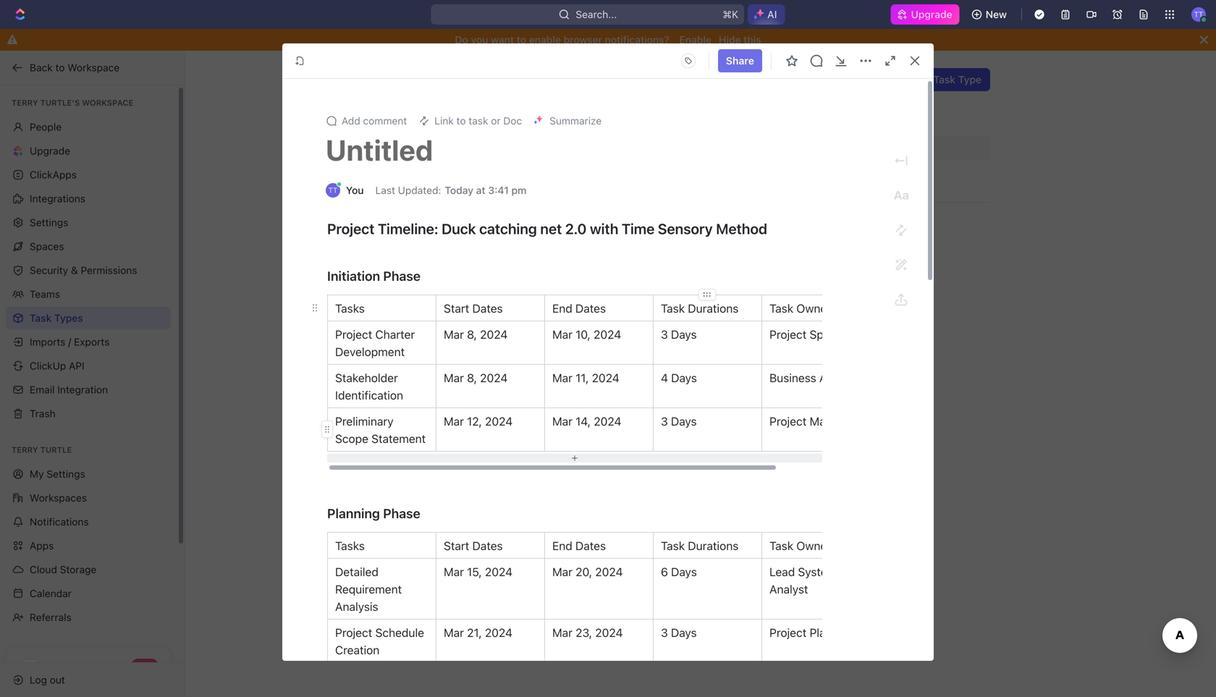 Task type: locate. For each thing, give the bounding box(es) containing it.
days for mar 14, 2024
[[671, 415, 697, 428]]

lead
[[770, 565, 796, 579]]

end up mar 10, 2024
[[553, 302, 573, 315]]

2 vertical spatial 3 days
[[661, 626, 697, 640]]

0 vertical spatial task durations
[[661, 302, 739, 315]]

23,
[[576, 626, 593, 640]]

imports / exports link
[[6, 331, 171, 354]]

permissions
[[81, 264, 137, 276]]

1 horizontal spatial upgrade
[[912, 8, 953, 20]]

analysis
[[335, 600, 379, 614]]

3 up 4
[[661, 328, 668, 342]]

end for mar 20, 2024
[[553, 539, 573, 553]]

project up development
[[335, 328, 373, 342]]

0 vertical spatial 3 days
[[661, 328, 697, 342]]

to right link
[[457, 115, 466, 127]]

invoices,
[[629, 111, 670, 123]]

task types up the imports
[[30, 312, 83, 324]]

owner up the project sponsor in the top right of the page
[[797, 302, 832, 315]]

1 owner from the top
[[797, 302, 832, 315]]

can
[[441, 96, 457, 108]]

tt
[[1195, 10, 1204, 18], [329, 186, 338, 195]]

3:41
[[488, 184, 509, 196]]

1 phase from the top
[[383, 268, 421, 284]]

0 vertical spatial start dates
[[444, 302, 503, 315]]

project manager
[[770, 415, 856, 428]]

2 task durations from the top
[[661, 539, 739, 553]]

1 vertical spatial durations
[[688, 539, 739, 553]]

analyst inside lead systems analyst
[[770, 583, 809, 597]]

upgrade up clickapps
[[30, 145, 70, 157]]

upgrade left 'new' button
[[912, 8, 953, 20]]

notifications
[[30, 516, 89, 528]]

durations for 3 days
[[688, 302, 739, 315]]

project down business
[[770, 415, 807, 428]]

names
[[664, 96, 695, 108]]

task owner up the project sponsor in the top right of the page
[[770, 302, 832, 315]]

schedule
[[376, 626, 425, 640]]

3 3 days from the top
[[661, 626, 697, 640]]

2 start from the top
[[444, 539, 470, 553]]

email integration
[[30, 384, 108, 396]]

1 durations from the top
[[688, 302, 739, 315]]

add
[[342, 115, 361, 127]]

days right 4
[[672, 371, 698, 385]]

1 horizontal spatial analyst
[[820, 371, 859, 385]]

0 horizontal spatial analyst
[[770, 583, 809, 597]]

like
[[485, 111, 501, 123]]

2 owner from the top
[[797, 539, 832, 553]]

days right the 6
[[672, 565, 697, 579]]

task types link
[[6, 307, 171, 330]]

0 horizontal spatial tt
[[329, 186, 338, 195]]

upgrade for left upgrade link
[[30, 145, 70, 157]]

3 days down 4 days
[[661, 415, 697, 428]]

0 vertical spatial durations
[[688, 302, 739, 315]]

0 vertical spatial for
[[500, 96, 513, 108]]

(default)
[[468, 176, 503, 186]]

initiation
[[327, 268, 380, 284]]

end dates up 10,
[[553, 302, 606, 315]]

types up be
[[451, 70, 499, 90]]

people
[[30, 121, 62, 133]]

1 horizontal spatial upgrade link
[[891, 4, 960, 25]]

back to workspace
[[30, 62, 120, 74]]

creation
[[335, 644, 380, 657]]

storage
[[60, 564, 97, 576]]

1 3 days from the top
[[661, 328, 697, 342]]

do you want to enable browser notifications? enable hide this
[[455, 34, 762, 46]]

net
[[541, 220, 562, 237]]

to left use
[[787, 96, 796, 108]]

durations for 6 days
[[688, 539, 739, 553]]

3 down 4
[[661, 415, 668, 428]]

start for 8,
[[444, 302, 470, 315]]

my settings link
[[6, 463, 171, 486]]

2 vertical spatial 3
[[661, 626, 668, 640]]

ai button
[[748, 4, 786, 25]]

days up 4 days
[[671, 328, 697, 342]]

0 vertical spatial tt
[[1195, 10, 1204, 18]]

1 task durations from the top
[[661, 302, 739, 315]]

for down can
[[438, 111, 451, 123]]

you
[[346, 184, 364, 196]]

1on1s.
[[672, 111, 701, 123]]

0 vertical spatial end
[[553, 302, 573, 315]]

task owner up lead
[[770, 539, 832, 553]]

at
[[476, 184, 486, 196]]

referrals
[[30, 612, 72, 624]]

pm
[[512, 184, 527, 196]]

days down 4 days
[[671, 415, 697, 428]]

end for mar 10, 2024
[[553, 302, 573, 315]]

imports / exports
[[30, 336, 110, 348]]

1 8, from the top
[[467, 328, 477, 342]]

mar right charter
[[444, 328, 464, 342]]

owner up systems
[[797, 539, 832, 553]]

statement
[[372, 432, 426, 446]]

project inside project schedule creation
[[335, 626, 373, 640]]

0 vertical spatial phase
[[383, 268, 421, 284]]

mar 8, 2024 for stakeholder identification
[[444, 371, 508, 385]]

project for project charter development
[[335, 328, 373, 342]]

0 vertical spatial 3
[[661, 328, 668, 342]]

0 vertical spatial start
[[444, 302, 470, 315]]

analyst up manager
[[820, 371, 859, 385]]

requirement
[[335, 583, 402, 597]]

ai
[[768, 8, 778, 20]]

1 horizontal spatial task types
[[411, 70, 499, 90]]

settings up spaces
[[30, 217, 68, 229]]

days for mar 23, 2024
[[671, 626, 697, 640]]

project up creation
[[335, 626, 373, 640]]

phase for initiation phase
[[383, 268, 421, 284]]

1 vertical spatial analyst
[[770, 583, 809, 597]]

1 end from the top
[[553, 302, 573, 315]]

8, for stakeholder identification
[[467, 371, 477, 385]]

task types up can
[[411, 70, 499, 90]]

method
[[717, 220, 768, 237]]

2 phase from the top
[[383, 506, 421, 522]]

0 vertical spatial end dates
[[553, 302, 606, 315]]

0 vertical spatial mar 8, 2024
[[444, 328, 508, 342]]

you
[[471, 34, 489, 46]]

0 horizontal spatial task types
[[30, 312, 83, 324]]

charter
[[376, 328, 415, 342]]

end up mar 20, 2024 on the bottom of page
[[553, 539, 573, 553]]

1 start dates from the top
[[444, 302, 503, 315]]

stakeholder
[[335, 371, 398, 385]]

6 days
[[661, 565, 697, 579]]

1 start from the top
[[444, 302, 470, 315]]

1 end dates from the top
[[553, 302, 606, 315]]

upgrade for upgrade link to the top
[[912, 8, 953, 20]]

preliminary
[[335, 415, 394, 428]]

durations
[[688, 302, 739, 315], [688, 539, 739, 553]]

people,
[[591, 111, 626, 123]]

mar 10, 2024
[[553, 328, 622, 342]]

phase down timeline:
[[383, 268, 421, 284]]

0 horizontal spatial upgrade
[[30, 145, 70, 157]]

mar 12, 2024
[[444, 415, 513, 428]]

task up the project sponsor in the top right of the page
[[770, 302, 794, 315]]

share
[[726, 55, 755, 67]]

1 vertical spatial upgrade
[[30, 145, 70, 157]]

settings up workspaces
[[47, 468, 85, 480]]

summarize
[[550, 115, 602, 127]]

analyst down lead
[[770, 583, 809, 597]]

mar left 23,
[[553, 626, 573, 640]]

2 3 from the top
[[661, 415, 668, 428]]

1 vertical spatial 3
[[661, 415, 668, 428]]

/
[[68, 336, 71, 348]]

2 durations from the top
[[688, 539, 739, 553]]

3 days for mar 23, 2024
[[661, 626, 697, 640]]

analyst
[[820, 371, 859, 385], [770, 583, 809, 597]]

project for project planner
[[770, 626, 807, 640]]

to inside button
[[55, 62, 65, 74]]

1 vertical spatial 3 days
[[661, 415, 697, 428]]

1 vertical spatial phase
[[383, 506, 421, 522]]

3 days down 6 days in the right of the page
[[661, 626, 697, 640]]

2 end dates from the top
[[553, 539, 606, 553]]

task durations
[[661, 302, 739, 315], [661, 539, 739, 553]]

log out
[[30, 674, 65, 686]]

upgrade link left 'new' button
[[891, 4, 960, 25]]

link to task or doc button
[[413, 111, 528, 131]]

project for project manager
[[770, 415, 807, 428]]

3 for mar 23, 2024
[[661, 626, 668, 640]]

3 days for mar 14, 2024
[[661, 415, 697, 428]]

days down 6 days in the right of the page
[[671, 626, 697, 640]]

planning phase
[[327, 506, 421, 522]]

0 horizontal spatial upgrade link
[[6, 139, 171, 163]]

this
[[744, 34, 762, 46]]

8, for project charter development
[[467, 328, 477, 342]]

task left the type
[[934, 74, 956, 85]]

1 vertical spatial end
[[553, 539, 573, 553]]

0 vertical spatial owner
[[797, 302, 832, 315]]

11,
[[576, 371, 589, 385]]

task up can
[[411, 70, 448, 90]]

mar 20, 2024
[[553, 565, 623, 579]]

manager
[[810, 415, 856, 428]]

use
[[799, 96, 816, 108]]

2 8, from the top
[[467, 371, 477, 385]]

project down you
[[327, 220, 375, 237]]

project for project timeline: duck catching net 2.0 with time sensory method
[[327, 220, 375, 237]]

1 horizontal spatial types
[[451, 70, 499, 90]]

0 horizontal spatial types
[[54, 312, 83, 324]]

2 3 days from the top
[[661, 415, 697, 428]]

1 vertical spatial 8,
[[467, 371, 477, 385]]

enable
[[680, 34, 712, 46]]

end dates up 20,
[[553, 539, 606, 553]]

2 mar 8, 2024 from the top
[[444, 371, 508, 385]]

1 vertical spatial for
[[438, 111, 451, 123]]

spaces
[[30, 241, 64, 252]]

tasks
[[411, 96, 438, 108], [758, 96, 784, 108], [335, 302, 365, 315], [335, 539, 365, 553]]

1 3 from the top
[[661, 328, 668, 342]]

task owner for project
[[770, 302, 832, 315]]

preliminary scope statement
[[335, 415, 426, 446]]

1 mar 8, 2024 from the top
[[444, 328, 508, 342]]

1 vertical spatial owner
[[797, 539, 832, 553]]

1 vertical spatial end dates
[[553, 539, 606, 553]]

0 vertical spatial upgrade
[[912, 8, 953, 20]]

end
[[553, 302, 573, 315], [553, 539, 573, 553]]

2 end from the top
[[553, 539, 573, 553]]

1 vertical spatial mar 8, 2024
[[444, 371, 508, 385]]

summarize button
[[528, 111, 608, 131]]

search...
[[576, 8, 617, 20]]

project left sponsor
[[770, 328, 807, 342]]

1 vertical spatial start dates
[[444, 539, 503, 553]]

settings
[[30, 217, 68, 229], [47, 468, 85, 480]]

workspace
[[68, 62, 120, 74]]

3 down the 6
[[661, 626, 668, 640]]

1 vertical spatial start
[[444, 539, 470, 553]]

phase right "planning" on the bottom of page
[[383, 506, 421, 522]]

start dates for 15,
[[444, 539, 503, 553]]

log
[[30, 674, 47, 686]]

to right want
[[517, 34, 527, 46]]

1 vertical spatial upgrade link
[[6, 139, 171, 163]]

project left planner
[[770, 626, 807, 640]]

people link
[[6, 116, 171, 139]]

3 3 from the top
[[661, 626, 668, 640]]

start for 15,
[[444, 539, 470, 553]]

upgrade link up clickapps link
[[6, 139, 171, 163]]

end dates for 20,
[[553, 539, 606, 553]]

12,
[[467, 415, 482, 428]]

types up the imports / exports
[[54, 312, 83, 324]]

phase
[[383, 268, 421, 284], [383, 506, 421, 522]]

2 task owner from the top
[[770, 539, 832, 553]]

1 horizontal spatial tt
[[1195, 10, 1204, 18]]

1 task owner from the top
[[770, 302, 832, 315]]

0 vertical spatial 8,
[[467, 328, 477, 342]]

1 vertical spatial task owner
[[770, 539, 832, 553]]

mar left "12,"
[[444, 415, 464, 428]]

project inside the project charter development
[[335, 328, 373, 342]]

to right 'back'
[[55, 62, 65, 74]]

for up epics,
[[500, 96, 513, 108]]

mar left 10,
[[553, 328, 573, 342]]

0 vertical spatial upgrade link
[[891, 4, 960, 25]]

duck
[[442, 220, 476, 237]]

back to workspace button
[[6, 56, 172, 79]]

0 vertical spatial types
[[451, 70, 499, 90]]

hide
[[719, 34, 741, 46]]

0 vertical spatial task owner
[[770, 302, 832, 315]]

2 start dates from the top
[[444, 539, 503, 553]]

3 days up 4 days
[[661, 328, 697, 342]]

planner
[[810, 626, 850, 640]]

project sponsor
[[770, 328, 854, 342]]

link to task or doc
[[435, 115, 522, 127]]

project for project sponsor
[[770, 328, 807, 342]]

project
[[327, 220, 375, 237], [335, 328, 373, 342], [770, 328, 807, 342], [770, 415, 807, 428], [335, 626, 373, 640], [770, 626, 807, 640]]

1 vertical spatial task durations
[[661, 539, 739, 553]]



Task type: describe. For each thing, give the bounding box(es) containing it.
10,
[[576, 328, 591, 342]]

phase for planning phase
[[383, 506, 421, 522]]

business
[[770, 371, 817, 385]]

mar 21, 2024
[[444, 626, 513, 640]]

doc
[[504, 115, 522, 127]]

task owner for lead
[[770, 539, 832, 553]]

project for project schedule creation
[[335, 626, 373, 640]]

customers,
[[535, 111, 588, 123]]

3 for mar 10, 2024
[[661, 328, 668, 342]]

planning
[[327, 506, 380, 522]]

owner for systems
[[797, 539, 832, 553]]

mar 8, 2024 for project charter development
[[444, 328, 508, 342]]

in
[[559, 96, 567, 108]]

integration
[[57, 384, 108, 396]]

tt inside dropdown button
[[1195, 10, 1204, 18]]

tt button
[[1188, 3, 1211, 26]]

stakeholder identification
[[335, 371, 404, 402]]

tasks right of
[[758, 96, 784, 108]]

1 vertical spatial settings
[[47, 468, 85, 480]]

new button
[[966, 3, 1016, 26]]

clickup.
[[570, 96, 609, 108]]

4 days
[[661, 371, 698, 385]]

my
[[30, 468, 44, 480]]

create
[[900, 74, 932, 85]]

them
[[411, 111, 435, 123]]

mar left 11,
[[553, 371, 573, 385]]

mar left 15,
[[444, 565, 464, 579]]

days for mar 10, 2024
[[671, 328, 697, 342]]

3 for mar 14, 2024
[[661, 415, 668, 428]]

be
[[460, 96, 472, 108]]

4
[[661, 371, 669, 385]]

14,
[[576, 415, 591, 428]]

1 vertical spatial task types
[[30, 312, 83, 324]]

project charter development
[[335, 328, 418, 359]]

0 vertical spatial analyst
[[820, 371, 859, 385]]

epics,
[[504, 111, 532, 123]]

email integration link
[[6, 379, 171, 402]]

back
[[30, 62, 53, 74]]

task up lead
[[770, 539, 794, 553]]

mar up mar 12, 2024
[[444, 371, 464, 385]]

0 vertical spatial task types
[[411, 70, 499, 90]]

teams
[[30, 288, 60, 300]]

create task type
[[900, 74, 982, 85]]

mar left 20,
[[553, 565, 573, 579]]

integrations
[[30, 193, 85, 205]]

mar left 14,
[[553, 415, 573, 428]]

out
[[50, 674, 65, 686]]

to inside "dropdown button"
[[457, 115, 466, 127]]

clickapps
[[30, 169, 77, 181]]

integrations link
[[6, 187, 171, 210]]

detailed requirement analysis
[[335, 565, 405, 614]]

cloud storage link
[[6, 559, 171, 582]]

lead systems analyst
[[770, 565, 846, 597]]

create task type button
[[879, 68, 991, 91]]

notifications link
[[6, 511, 171, 534]]

task left at
[[443, 174, 465, 186]]

sponsor
[[810, 328, 854, 342]]

mar left 21,
[[444, 626, 464, 640]]

task inside button
[[934, 74, 956, 85]]

type
[[959, 74, 982, 85]]

mar 23, 2024
[[553, 626, 623, 640]]

⌘k
[[723, 8, 739, 20]]

clickapps link
[[6, 163, 171, 187]]

0 horizontal spatial for
[[438, 111, 451, 123]]

project timeline: duck catching net 2.0 with time sensory method
[[327, 220, 768, 237]]

new
[[986, 8, 1008, 20]]

dropdown menu image
[[677, 49, 700, 72]]

calendar
[[30, 588, 72, 600]]

cloud storage
[[30, 564, 97, 576]]

20,
[[576, 565, 593, 579]]

time
[[622, 220, 655, 237]]

tasks up the them
[[411, 96, 438, 108]]

1 vertical spatial tt
[[329, 186, 338, 195]]

settings link
[[6, 211, 171, 234]]

task down teams
[[30, 312, 52, 324]]

task up 4 days
[[661, 302, 685, 315]]

detailed
[[335, 565, 379, 579]]

name
[[420, 143, 444, 153]]

task
[[469, 115, 489, 127]]

owner for sponsor
[[797, 302, 832, 315]]

email
[[30, 384, 55, 396]]

and
[[698, 96, 715, 108]]

identification
[[335, 389, 404, 402]]

trash
[[30, 408, 56, 420]]

task durations for 3 days
[[661, 302, 739, 315]]

systems
[[799, 565, 843, 579]]

6
[[661, 565, 669, 579]]

2.0
[[566, 220, 587, 237]]

catching
[[480, 220, 537, 237]]

customize
[[612, 96, 661, 108]]

calendar link
[[6, 582, 171, 606]]

business analyst
[[770, 371, 859, 385]]

tasks up detailed
[[335, 539, 365, 553]]

apps link
[[6, 535, 171, 558]]

my settings
[[30, 468, 85, 480]]

title text field
[[326, 133, 824, 167]]

days for mar 11, 2024
[[672, 371, 698, 385]]

tasks down initiation
[[335, 302, 365, 315]]

1 horizontal spatial for
[[500, 96, 513, 108]]

3 days for mar 10, 2024
[[661, 328, 697, 342]]

task durations for 6 days
[[661, 539, 739, 553]]

referrals link
[[6, 606, 171, 630]]

end dates for 10,
[[553, 302, 606, 315]]

workspaces link
[[6, 487, 171, 510]]

development
[[335, 345, 405, 359]]

security
[[30, 264, 68, 276]]

want
[[491, 34, 514, 46]]

to inside 'tasks can be used for anything in clickup. customize names and icons of tasks to use them for things like epics, customers, people, invoices, 1on1s.'
[[787, 96, 796, 108]]

anything
[[516, 96, 556, 108]]

1 vertical spatial types
[[54, 312, 83, 324]]

workspaces
[[30, 492, 87, 504]]

task up 6 days in the right of the page
[[661, 539, 685, 553]]

0 vertical spatial settings
[[30, 217, 68, 229]]

notifications?
[[605, 34, 670, 46]]

timeline:
[[378, 220, 439, 237]]

days for mar 20, 2024
[[672, 565, 697, 579]]

teams link
[[6, 283, 171, 306]]

start dates for 8,
[[444, 302, 503, 315]]



Task type: vqa. For each thing, say whether or not it's contained in the screenshot.
project 2 link to the left
no



